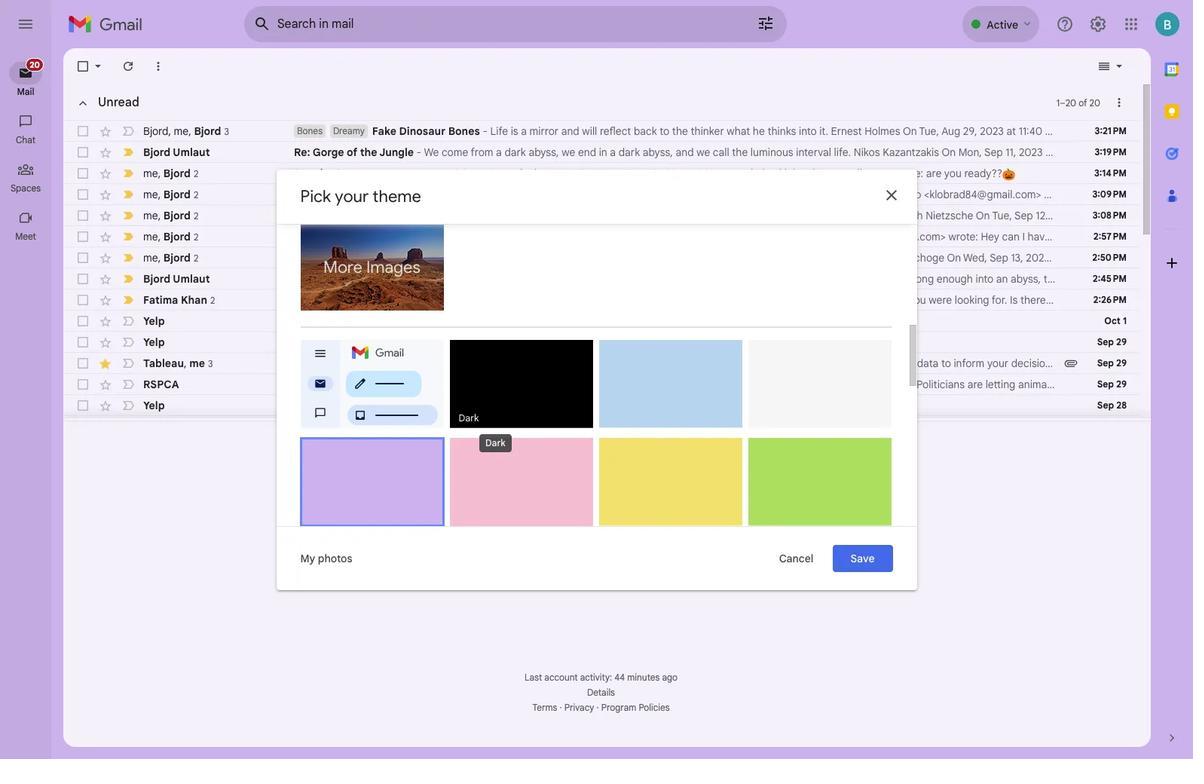 Task type: vqa. For each thing, say whether or not it's contained in the screenshot.
My photos BUTTON
yes



Task type: locate. For each thing, give the bounding box(es) containing it.
been
[[330, 357, 356, 370]]

process
[[643, 272, 681, 286]]

of left pro
[[683, 399, 693, 412]]

navigation
[[0, 48, 53, 759]]

movies
[[349, 188, 386, 201]]

your right make
[[473, 399, 494, 412]]

1 horizontal spatial gb
[[599, 525, 614, 538]]

ready
[[315, 399, 345, 412]]

next down hey,
[[427, 314, 450, 328]]

5 me , bjord 2 from the top
[[143, 251, 199, 264]]

3 not important switch from the top
[[121, 335, 136, 350]]

1 horizontal spatial flexport
[[607, 293, 647, 307]]

mustard option
[[599, 438, 742, 537]]

·
[[560, 702, 562, 713], [597, 702, 599, 713]]

0 horizontal spatial james
[[494, 357, 526, 370]]

3 29 from the top
[[1117, 379, 1127, 390]]

it.
[[820, 124, 829, 138]]

2 down from the left
[[1058, 378, 1084, 391]]

3 ͏͏ from the left
[[919, 336, 922, 349]]

1 vertical spatial bjord umlaut
[[143, 272, 210, 286]]

2023
[[981, 124, 1004, 138], [1019, 146, 1043, 159], [653, 167, 677, 180], [801, 188, 825, 201], [1051, 209, 1075, 222], [702, 230, 726, 244], [1026, 251, 1050, 265]]

on right the 'got.'
[[623, 230, 637, 244]]

1 horizontal spatial ·
[[597, 702, 599, 713]]

1 horizontal spatial help
[[659, 399, 680, 412]]

gb right 0.13
[[557, 525, 572, 538]]

tab list
[[1151, 48, 1194, 705]]

, for goats or cats?
[[158, 209, 161, 222]]

12 row from the top
[[63, 353, 1194, 374]]

0 horizontal spatial back
[[634, 124, 657, 138]]

1 letting from the left
[[369, 378, 402, 391]]

1 horizontal spatial next
[[553, 314, 574, 328]]

tue, up horror.
[[595, 167, 615, 180]]

row down 'sight'
[[63, 416, 1139, 437]]

bjord umlaut up fatima khan 2
[[143, 272, 210, 286]]

animals down decisions.
[[1019, 378, 1055, 391]]

am right the 11:40
[[1045, 124, 1061, 138]]

to right slave at the top of the page
[[710, 251, 719, 265]]

halloween
[[365, 399, 419, 412]]

flexport
[[294, 293, 337, 307], [607, 293, 647, 307]]

1 vertical spatial 1
[[1123, 315, 1127, 327]]

1 vertical spatial will
[[1093, 272, 1108, 286]]

<klobrad84@gmail.com> down life.
[[774, 167, 891, 180]]

season
[[335, 167, 373, 180]]

1 vertical spatial i
[[775, 293, 778, 307]]

gaze
[[888, 272, 911, 286], [1111, 272, 1134, 286]]

1 important mainly because it was sent directly to you. switch from the top
[[121, 145, 136, 160]]

- right cats?
[[372, 209, 377, 222]]

a left particular
[[1049, 293, 1055, 307]]

need up the house on the left
[[503, 378, 528, 391]]

44
[[615, 672, 625, 683]]

1 horizontal spatial am
[[1086, 146, 1102, 159]]

settings image
[[1090, 15, 1108, 33]]

row down the arthur
[[63, 205, 1194, 226]]

dark inside option
[[459, 413, 479, 425]]

0 horizontal spatial no
[[469, 188, 481, 201]]

hey,
[[433, 293, 454, 307]]

of up season
[[347, 146, 358, 159]]

blue option
[[599, 340, 742, 439]]

at
[[1007, 124, 1017, 138], [1046, 146, 1056, 159], [680, 167, 689, 180], [827, 188, 837, 201], [1078, 209, 1087, 222], [729, 230, 738, 244], [1053, 251, 1063, 265]]

cucamonga
[[807, 336, 865, 349], [773, 399, 830, 412]]

your down the donuts - it's not having what you want, it's wanting what you've got. on wed, sep 13, 2023 at 12:36 pm brad klo <klobrad84@gmail.com> wrote: hey can i have some palm readings in exchan at the top
[[722, 251, 743, 265]]

1 vertical spatial james
[[494, 357, 526, 370]]

14 row from the top
[[63, 395, 1139, 416]]

0 horizontal spatial politicians
[[294, 378, 347, 391]]

0 vertical spatial 13,
[[687, 230, 700, 244]]

3 me , bjord 2 from the top
[[143, 209, 199, 222]]

13 row from the top
[[63, 374, 1194, 395]]

3 important mainly because it was sent directly to you. switch from the top
[[121, 187, 136, 202]]

1 vertical spatial wrote:
[[1045, 188, 1074, 201]]

- right free
[[318, 251, 323, 265]]

monster.
[[793, 272, 835, 286]]

flexport up brad, what's your home's next project? - find your next painter, plumber, and more with yelp. ͏ ͏ ͏ ͏ ͏ ͏ ͏ ͏ ͏ ͏ ͏ ͏ ͏ ͏ ͏ ͏ ͏ ͏ ͏ ͏ ͏ ͏ ͏ ͏ ͏ ͏ ͏ ͏ ͏ ͏ ͏ ͏ ͏ ͏ ͏ ͏ ͏ ͏ ͏ ͏ ͏ ͏ ͏ ͏ ͏ ͏ ͏ ͏ ͏ ͏ ͏ ͏ ͏ ͏ ͏ ͏ ͏ ͏ ͏ ͏ ͏ ͏ ͏ ͏ ͏ ͏ ͏ ͏ ͏ ͏ ͏ ͏ ͏ ͏
[[607, 293, 647, 307]]

10:24
[[1058, 146, 1084, 159]]

long
[[914, 272, 934, 286]]

13, up the is
[[1012, 251, 1024, 265]]

0 vertical spatial 3
[[224, 126, 229, 137]]

20 up 10:24
[[1066, 97, 1077, 108]]

28
[[1117, 400, 1127, 411]]

row down the 'got.'
[[63, 247, 1194, 268]]

i left just
[[775, 293, 778, 307]]

1 animals from the left
[[405, 378, 445, 391]]

row up brad, what's your home's next project? - find your next painter, plumber, and more with yelp. ͏ ͏ ͏ ͏ ͏ ͏ ͏ ͏ ͏ ͏ ͏ ͏ ͏ ͏ ͏ ͏ ͏ ͏ ͏ ͏ ͏ ͏ ͏ ͏ ͏ ͏ ͏ ͏ ͏ ͏ ͏ ͏ ͏ ͏ ͏ ͏ ͏ ͏ ͏ ͏ ͏ ͏ ͏ ͏ ͏ ͏ ͏ ͏ ͏ ͏ ͏ ͏ ͏ ͏ ͏ ͏ ͏ ͏ ͏ ͏ ͏ ͏ ͏ ͏ ͏ ͏ ͏ ͏ ͏ ͏ ͏ ͏ ͏ ͏
[[63, 290, 1194, 311]]

last account activity: 44 minutes ago details terms · privacy · program policies
[[525, 672, 678, 713]]

0 horizontal spatial ·
[[560, 702, 562, 713]]

want,
[[457, 230, 483, 244]]

letting down you've been invited to tableau cloud
[[369, 378, 402, 391]]

0 vertical spatial 1
[[1057, 97, 1060, 108]]

1 inside row
[[1123, 315, 1127, 327]]

29 for you've been invited to tableau cloud
[[1117, 357, 1127, 369]]

conan
[[663, 188, 694, 201]]

tableau down here
[[410, 357, 451, 370]]

1 vertical spatial sep 29
[[1098, 357, 1127, 369]]

who
[[412, 209, 432, 222]]

pm right 1:58
[[1086, 251, 1102, 265]]

he
[[753, 124, 765, 138], [684, 272, 696, 286]]

brad up 2:45 pm
[[1104, 251, 1127, 265]]

no
[[469, 188, 481, 201], [580, 188, 592, 201]]

3:08 pm
[[1093, 210, 1127, 221]]

does
[[698, 272, 722, 286]]

for down only
[[322, 272, 337, 286]]

me , bjord 2 for free
[[143, 251, 199, 264]]

1 horizontal spatial will
[[1093, 272, 1108, 286]]

1 right oct
[[1123, 315, 1127, 327]]

we down "dinosaur" at the left top of page
[[424, 146, 439, 159]]

mail
[[17, 86, 34, 97]]

brad up halloween movies - where there is no imagination there is no horror. arthur conan doyle on tue, sep 12, 2023 at 2:50 pm brad klo <klobrad84@gmail.com> wrote: hey guys what are your f
[[731, 167, 754, 180]]

animals up 👻 image
[[405, 378, 445, 391]]

0 vertical spatial yelp
[[143, 314, 165, 328]]

1 20 from the left
[[1066, 97, 1077, 108]]

0 vertical spatial i
[[1023, 230, 1026, 244]]

0 vertical spatial important according to google magic. switch
[[121, 271, 136, 287]]

1 vertical spatial that
[[591, 272, 610, 286]]

0 horizontal spatial data
[[918, 357, 939, 370]]

he left does
[[684, 272, 696, 286]]

5 not important switch from the top
[[121, 377, 136, 392]]

there down come?
[[430, 188, 456, 201]]

1 row from the top
[[63, 121, 1194, 142]]

next down plumber,
[[639, 336, 660, 349]]

my photos
[[301, 552, 353, 565]]

29,
[[964, 124, 978, 138]]

– inside row
[[1087, 378, 1093, 391]]

rose
[[459, 524, 480, 536]]

<klobrad84@gmail.com> down ready?? at the top of the page
[[925, 188, 1042, 201]]

down up make
[[448, 378, 476, 391]]

0 horizontal spatial he
[[684, 272, 696, 286]]

for
[[322, 272, 337, 286], [567, 293, 580, 307], [348, 399, 362, 412]]

4 not important switch from the top
[[121, 356, 136, 371]]

fake
[[372, 124, 397, 138]]

find
[[506, 314, 526, 328]]

, for you've been invited to tableau cloud
[[184, 356, 187, 370]]

navigation containing mail
[[0, 48, 53, 759]]

2023 up some
[[1051, 209, 1075, 222]]

important mainly because it was sent directly to you. switch for free - only the disciplined ones in life are free. if you are undisciplined, you are a slave to your moods and your passions. eliud kipchoge on wed, sep 13, 2023 at 1:58 pm brad klo <klobrad8
[[121, 250, 136, 265]]

mail, 20 unread messages image
[[24, 62, 42, 76]]

peterson down "<klobrad84@gmail"
[[1138, 146, 1180, 159]]

1 no from the left
[[469, 188, 481, 201]]

1 umlaut from the top
[[173, 146, 210, 159]]

dinosaur
[[399, 124, 446, 138]]

rancho down the animals'
[[734, 399, 770, 412]]

main content
[[63, 48, 1194, 759]]

1 vertical spatial not
[[358, 230, 374, 244]]

dark down the house on the left
[[486, 437, 506, 449]]

conversations
[[547, 458, 624, 473]]

1 vertical spatial can
[[1116, 378, 1134, 391]]

1 horizontal spatial –
[[1087, 378, 1093, 391]]

1 vertical spatial dark
[[486, 437, 506, 449]]

1 bjord umlaut from the top
[[143, 146, 210, 159]]

the left thinker
[[672, 124, 688, 138]]

brad up 'readings'
[[1130, 209, 1152, 222]]

2 important mainly because it was sent directly to you. switch from the top
[[121, 166, 136, 181]]

2 me , bjord 2 from the top
[[143, 187, 199, 201]]

1 horizontal spatial down
[[1058, 378, 1084, 391]]

0 horizontal spatial help
[[554, 378, 575, 391]]

need left s
[[1164, 293, 1188, 307]]

bjord umlaut down bjord , me , bjord 3
[[143, 146, 210, 159]]

, for spooky season
[[158, 166, 161, 180]]

29 down oct 1 on the top of the page
[[1117, 336, 1127, 348]]

2 important according to google magic. switch from the top
[[121, 293, 136, 308]]

pro
[[704, 399, 720, 412]]

1 horizontal spatial there
[[542, 188, 567, 201]]

no conversations selected
[[529, 458, 674, 473]]

umlaut for food for thought - whoever fights monsters should see to it that in the process he does not become a monster. and if you gaze long enough into an abyss, the abyss will gaze back into yo
[[173, 272, 210, 286]]

and right mirror
[[562, 124, 580, 138]]

hcc!$8sh#dkhmc.
[[760, 357, 852, 370]]

0 horizontal spatial need
[[503, 378, 528, 391]]

4 me , bjord 2 from the top
[[143, 230, 199, 243]]

kazantzakis
[[883, 146, 940, 159]]

0 horizontal spatial 12,
[[638, 167, 651, 180]]

0 horizontal spatial wed,
[[640, 230, 664, 244]]

2 vertical spatial yelp
[[143, 399, 165, 412]]

1 flexport from the left
[[294, 293, 337, 307]]

1 sep 29 from the top
[[1098, 336, 1127, 348]]

important according to google magic. switch
[[121, 271, 136, 287], [121, 293, 136, 308]]

politicians down inform
[[917, 378, 965, 391]]

3 yelp from the top
[[143, 399, 165, 412]]

, for donuts
[[158, 230, 161, 243]]

row containing rspca
[[63, 374, 1194, 395]]

not important switch
[[121, 124, 136, 139], [121, 314, 136, 329], [121, 335, 136, 350], [121, 356, 136, 371], [121, 377, 136, 392], [121, 398, 136, 413]]

2 no from the left
[[580, 188, 592, 201]]

horror.
[[595, 188, 627, 201]]

9 row from the top
[[63, 290, 1194, 311]]

there down you?
[[542, 188, 567, 201]]

and
[[562, 124, 580, 138], [676, 146, 694, 159], [781, 251, 800, 265], [754, 293, 772, 307], [659, 314, 677, 328], [573, 336, 591, 349]]

1 vertical spatial yelp
[[143, 336, 165, 349]]

1 vertical spatial for
[[567, 293, 580, 307]]

1 vertical spatial –
[[1087, 378, 1093, 391]]

, for free
[[158, 251, 161, 264]]

· right terms
[[560, 702, 562, 713]]

program
[[602, 702, 637, 713]]

spooky
[[294, 167, 333, 180]]

0 vertical spatial not
[[719, 209, 735, 222]]

the left list
[[538, 336, 554, 349]]

gmail image
[[68, 9, 150, 39]]

1 · from the left
[[560, 702, 562, 713]]

🎃 image
[[1003, 168, 1016, 181]]

5 row from the top
[[63, 205, 1194, 226]]

row containing fatima khan
[[63, 290, 1194, 311]]

3:19 pm
[[1095, 146, 1127, 158]]

1 horizontal spatial 3
[[224, 126, 229, 137]]

1 horizontal spatial animals
[[1019, 378, 1055, 391]]

0 horizontal spatial dark
[[459, 413, 479, 425]]

tableau
[[143, 356, 184, 370], [410, 357, 451, 370], [698, 357, 735, 370]]

1 horizontal spatial peterson
[[1138, 146, 1180, 159]]

2 vertical spatial 12,
[[1036, 209, 1049, 222]]

politicians
[[294, 378, 347, 391], [917, 378, 965, 391]]

of left the 15
[[574, 525, 584, 538]]

with up the donate
[[895, 357, 915, 370]]

1 politicians from the left
[[294, 378, 347, 391]]

2023 right the 11,
[[1019, 146, 1043, 159]]

back down "<klobrad8"
[[1137, 272, 1160, 286]]

2 umlaut from the top
[[173, 272, 210, 286]]

2 data from the left
[[1115, 357, 1137, 370]]

donuts - it's not having what you want, it's wanting what you've got. on wed, sep 13, 2023 at 12:36 pm brad klo <klobrad84@gmail.com> wrote: hey can i have some palm readings in exchan
[[294, 230, 1194, 244]]

bjord umlaut for food for thought
[[143, 272, 210, 286]]

brad,
[[294, 314, 322, 328]]

0 horizontal spatial 1
[[1057, 97, 1060, 108]]

1 vertical spatial am
[[1086, 146, 1102, 159]]

1 vertical spatial we
[[486, 378, 501, 391]]

1 vertical spatial back
[[1137, 272, 1160, 286]]

row up end on the top left of page
[[63, 121, 1194, 142]]

2 yelp from the top
[[143, 336, 165, 349]]

1 important according to google magic. switch from the top
[[121, 271, 136, 287]]

just
[[780, 293, 798, 307]]

am
[[1045, 124, 1061, 138], [1086, 146, 1102, 159]]

here
[[437, 336, 461, 349]]

1 horizontal spatial we
[[486, 378, 501, 391]]

8 row from the top
[[63, 268, 1194, 290]]

1 horizontal spatial rspca
[[844, 378, 877, 391]]

0 vertical spatial dark
[[459, 413, 479, 425]]

passions.
[[826, 251, 871, 265]]

0 vertical spatial hey
[[1077, 188, 1096, 201]]

dream
[[724, 336, 755, 349]]

hey up the an
[[981, 230, 1000, 244]]

them
[[607, 378, 632, 391]]

wed, down the on
[[640, 230, 664, 244]]

1 vertical spatial umlaut
[[173, 272, 210, 286]]

stapp
[[490, 167, 518, 180]]

1 horizontal spatial dark
[[619, 146, 640, 159]]

row
[[63, 121, 1194, 142], [63, 142, 1194, 163], [63, 163, 1139, 184], [63, 184, 1194, 205], [63, 205, 1194, 226], [63, 226, 1194, 247], [63, 247, 1194, 268], [63, 268, 1194, 290], [63, 290, 1194, 311], [63, 311, 1139, 332], [63, 332, 1139, 353], [63, 353, 1194, 374], [63, 374, 1194, 395], [63, 395, 1139, 416], [63, 416, 1139, 437]]

on
[[903, 124, 917, 138], [942, 146, 956, 159], [578, 167, 592, 180], [726, 188, 740, 201], [976, 209, 990, 222], [623, 230, 637, 244], [947, 251, 962, 265]]

yelp for the
[[143, 336, 165, 349]]

2 sep 29 from the top
[[1098, 357, 1127, 369]]

0 vertical spatial should
[[684, 209, 717, 222]]

0 vertical spatial need
[[1164, 293, 1188, 307]]

important mainly because it was sent directly to you. switch
[[121, 145, 136, 160], [121, 166, 136, 181], [121, 187, 136, 202], [121, 208, 136, 223], [121, 229, 136, 244], [121, 250, 136, 265]]

12, up the arthur
[[638, 167, 651, 180]]

no down scott
[[469, 188, 481, 201]]

toggle split pane mode image
[[1097, 59, 1112, 74]]

1 horizontal spatial with
[[707, 314, 727, 328]]

1 up 10:24
[[1057, 97, 1060, 108]]

should down 'doyle'
[[684, 209, 717, 222]]

home's
[[387, 314, 425, 328]]

friedrich
[[881, 209, 923, 222]]

1 horizontal spatial no
[[580, 188, 592, 201]]

tableau , me 3
[[143, 356, 213, 370]]

1 horizontal spatial back
[[1137, 272, 1160, 286]]

0 horizontal spatial letting
[[369, 378, 402, 391]]

12, up have
[[1036, 209, 1049, 222]]

29 for the top 100 taco spots are here
[[1117, 336, 1127, 348]]

abyss,
[[529, 146, 559, 159], [643, 146, 673, 159], [1011, 272, 1042, 286]]

2 politicians from the left
[[917, 378, 965, 391]]

bjord umlaut
[[143, 146, 210, 159], [143, 272, 210, 286]]

on
[[653, 209, 665, 222]]

0 vertical spatial bjord umlaut
[[143, 146, 210, 159]]

͏͏
[[879, 336, 881, 349], [892, 336, 895, 349], [919, 336, 922, 349], [933, 336, 935, 349], [960, 336, 962, 349], [973, 336, 976, 349], [1000, 336, 1003, 349], [1014, 336, 1016, 349]]

1 horizontal spatial dark
[[486, 437, 506, 449]]

me , bjord 2 for donuts
[[143, 230, 199, 243]]

important mainly because it was sent directly to you. switch for halloween movies - where there is no imagination there is no horror. arthur conan doyle on tue, sep 12, 2023 at 2:50 pm brad klo <klobrad84@gmail.com> wrote: hey guys what are your f
[[121, 187, 136, 202]]

4 important mainly because it was sent directly to you. switch from the top
[[121, 208, 136, 223]]

6 not important switch from the top
[[121, 398, 136, 413]]

0 vertical spatial sep 29
[[1098, 336, 1127, 348]]

1 29 from the top
[[1117, 336, 1127, 348]]

goats or cats? - those who cannot understand how to put their thoughts on ice should not enter into the heat of debate. friedrich nietzsche on tue, sep 12, 2023 at 4:19 pm brad klo <klob
[[294, 209, 1194, 222]]

bjord , me , bjord 3
[[143, 124, 229, 138]]

help left stop
[[1136, 378, 1157, 391]]

0 vertical spatial james
[[1104, 146, 1135, 159]]

1 – 20 of 20
[[1057, 97, 1101, 108]]

2 bjord umlaut from the top
[[143, 272, 210, 286]]

guys
[[1098, 188, 1121, 201]]

are left here
[[418, 336, 435, 349]]

theme
[[373, 186, 421, 206]]

dark tooltip
[[480, 427, 512, 460]]

the
[[294, 336, 314, 349]]

6 important mainly because it was sent directly to you. switch from the top
[[121, 250, 136, 265]]

0 vertical spatial for
[[322, 272, 337, 286]]

4 ͏͏ from the left
[[933, 336, 935, 349]]

chat heading
[[0, 134, 51, 146]]

0 horizontal spatial can
[[1003, 230, 1020, 244]]

20
[[1066, 97, 1077, 108], [1090, 97, 1101, 108]]

goats
[[294, 209, 325, 222]]

10 row from the top
[[63, 311, 1139, 332]]

5 important mainly because it was sent directly to you. switch from the top
[[121, 229, 136, 244]]

<klobrad84@gmail.com> up eliud
[[829, 230, 946, 244]]

end
[[578, 146, 597, 159]]

no up their
[[580, 188, 592, 201]]

2 29 from the top
[[1117, 357, 1127, 369]]

luminous
[[751, 146, 794, 159]]

monsters
[[468, 272, 512, 286]]

<klobrad8
[[1147, 251, 1194, 265]]

1 not important switch from the top
[[121, 124, 136, 139]]

0 vertical spatial will
[[582, 124, 597, 138]]

8 ͏͏ from the left
[[1014, 336, 1016, 349]]

1 down from the left
[[448, 378, 476, 391]]

1 horizontal spatial letting
[[986, 378, 1016, 391]]

yelp down "fatima" at the left top of page
[[143, 314, 165, 328]]

in
[[599, 146, 608, 159], [1153, 230, 1161, 244], [449, 251, 457, 265], [613, 272, 622, 286], [758, 336, 766, 349], [723, 399, 731, 412]]

signed
[[517, 293, 549, 307]]

selected
[[627, 458, 674, 473]]

we left end on the top left of page
[[562, 146, 576, 159]]

2023 right the 29,
[[981, 124, 1004, 138]]

into left yo
[[1163, 272, 1180, 286]]

spaces
[[10, 182, 41, 194]]

that left you?
[[531, 167, 550, 180]]

search in mail image
[[249, 11, 276, 38]]

important according to google magic. switch for food for thought
[[121, 271, 136, 287]]

0 vertical spatial we
[[424, 146, 439, 159]]

0 horizontal spatial hey
[[981, 230, 1000, 244]]

cucamonga down view
[[773, 399, 830, 412]]

2 row from the top
[[63, 142, 1194, 163]]

1 gaze from the left
[[888, 272, 911, 286]]

ones
[[423, 251, 446, 265]]

more
[[680, 314, 704, 328]]

0 horizontal spatial bones
[[297, 125, 323, 136]]

2 not important switch from the top
[[121, 314, 136, 329]]

thought
[[339, 272, 383, 286]]

0 horizontal spatial down
[[448, 378, 476, 391]]

2 horizontal spatial help
[[1136, 378, 1157, 391]]

me for goats or cats?
[[143, 209, 158, 222]]

ernest
[[831, 124, 862, 138]]

0 vertical spatial back
[[634, 124, 657, 138]]

2 vertical spatial sep 29
[[1098, 379, 1127, 390]]

house
[[497, 399, 526, 412]]

1 vertical spatial 12,
[[786, 188, 798, 201]]



Task type: describe. For each thing, give the bounding box(es) containing it.
7 ͏͏ from the left
[[1000, 336, 1003, 349]]

a left mirror
[[521, 124, 527, 138]]

me for free
[[143, 251, 158, 264]]

a down reflect
[[610, 146, 616, 159]]

at left 1:38
[[680, 167, 689, 180]]

in right end on the top left of page
[[599, 146, 608, 159]]

4:19
[[1090, 209, 1109, 222]]

to left inform
[[942, 357, 952, 370]]

0 vertical spatial with
[[707, 314, 727, 328]]

1 dark from the left
[[505, 146, 526, 159]]

- left life
[[483, 124, 488, 138]]

f
[[1192, 188, 1194, 201]]

portal
[[679, 293, 707, 307]]

were
[[929, 293, 953, 307]]

imagination
[[483, 188, 539, 201]]

a left pro
[[696, 399, 701, 412]]

3 inside tableau , me 3
[[208, 358, 213, 369]]

unread button
[[68, 88, 145, 118]]

filled
[[698, 336, 722, 349]]

lavender option
[[301, 438, 444, 536]]

become
[[743, 272, 782, 286]]

on right you?
[[578, 167, 592, 180]]

we need your help to tell them your actions save animals' lives view online rspca donate politicians are letting animals down – you can help stop the
[[486, 378, 1194, 391]]

at left 4:19
[[1078, 209, 1087, 222]]

on right 'doyle'
[[726, 188, 740, 201]]

👻 image
[[421, 400, 434, 413]]

on up kazantzakis
[[903, 124, 917, 138]]

2:50 pm
[[1093, 252, 1127, 263]]

4 row from the top
[[63, 184, 1194, 205]]

0 horizontal spatial 13,
[[687, 230, 700, 244]]

sight
[[592, 399, 615, 412]]

spots
[[386, 336, 415, 349]]

free - only the disciplined ones in life are free. if you are undisciplined, you are a slave to your moods and your passions. eliud kipchoge on wed, sep 13, 2023 at 1:58 pm brad klo <klobrad8
[[294, 251, 1194, 265]]

3 inside bjord , me , bjord 3
[[224, 126, 229, 137]]

Search in mail search field
[[244, 6, 787, 42]]

2 gb from the left
[[599, 525, 614, 538]]

2 letting from the left
[[986, 378, 1016, 391]]

your inside pick your theme alert dialog
[[335, 186, 369, 206]]

2 horizontal spatial wrote:
[[1045, 188, 1074, 201]]

2 horizontal spatial 12,
[[1036, 209, 1049, 222]]

0 horizontal spatial with
[[618, 399, 638, 412]]

2 flexport from the left
[[607, 293, 647, 307]]

tue, up enter
[[742, 188, 762, 201]]

stop
[[1160, 378, 1181, 391]]

1 vertical spatial rancho
[[734, 399, 770, 412]]

wanted
[[800, 293, 836, 307]]

2:50
[[839, 188, 861, 201]]

0 horizontal spatial abyss,
[[529, 146, 559, 159]]

klo down heat
[[811, 230, 826, 244]]

are up get ready for halloween
[[350, 378, 367, 391]]

1 vertical spatial need
[[503, 378, 528, 391]]

and down "seller"
[[659, 314, 677, 328]]

is up the put
[[570, 188, 577, 201]]

life
[[460, 251, 474, 265]]

klo down the luminous
[[756, 167, 771, 180]]

your right inform
[[988, 357, 1009, 370]]

0 horizontal spatial for
[[322, 272, 337, 286]]

of right heat
[[829, 209, 839, 222]]

1 horizontal spatial abyss,
[[643, 146, 673, 159]]

you've
[[294, 357, 327, 370]]

aug
[[942, 124, 961, 138]]

your up 'frightening'
[[530, 378, 552, 391]]

important according to google magic. switch for flexport onboarding call
[[121, 293, 136, 308]]

1 horizontal spatial should
[[684, 209, 717, 222]]

mustard
[[608, 524, 644, 536]]

12:36
[[741, 230, 765, 244]]

dark inside tooltip
[[486, 437, 506, 449]]

15 row from the top
[[63, 416, 1139, 437]]

photos
[[318, 552, 353, 565]]

0 vertical spatial rancho
[[769, 336, 805, 349]]

0 vertical spatial wed,
[[640, 230, 664, 244]]

brad up 10:24
[[1064, 124, 1087, 138]]

1 vertical spatial <klobrad84@gmail.com>
[[925, 188, 1042, 201]]

- down disciplined
[[385, 272, 390, 286]]

2 horizontal spatial abyss,
[[1011, 272, 1042, 286]]

unread tab panel
[[63, 84, 1194, 543]]

in right pro
[[723, 399, 731, 412]]

important mainly because it was sent directly to you. switch for re: gorge of the jungle - we come from a dark abyss, we end in a dark abyss, and we call the luminous interval life. nikos kazantzakis on mon, sep 11, 2023 at 10:24 am james peterson <ja
[[121, 145, 136, 160]]

not important switch for the top 100 taco spots are here
[[121, 335, 136, 350]]

advanced search options image
[[751, 8, 781, 38]]

the right stop
[[1184, 378, 1194, 391]]

- left where
[[389, 188, 393, 201]]

1 we from the left
[[562, 146, 576, 159]]

at left 1:58
[[1053, 251, 1063, 265]]

1 yelp from the top
[[143, 314, 165, 328]]

are down kazantzakis
[[927, 167, 942, 180]]

halloween
[[294, 188, 347, 201]]

mail heading
[[0, 86, 51, 98]]

tortilla-
[[663, 336, 698, 349]]

brad down heat
[[786, 230, 808, 244]]

1 vertical spatial he
[[684, 272, 696, 286]]

<klobrad84@gmail
[[1107, 124, 1194, 138]]

fake dinosaur bones - life is a mirror and will reflect back to the thinker what he thinks into it. ernest holmes on tue, aug 29, 2023 at 11:40 am brad klo <klobrad84@gmail
[[372, 124, 1194, 138]]

0 horizontal spatial there
[[430, 188, 456, 201]]

unread
[[98, 95, 139, 110]]

how
[[528, 209, 548, 222]]

got.
[[602, 230, 621, 244]]

account,
[[710, 293, 752, 307]]

0 vertical spatial can
[[1003, 230, 1020, 244]]

spooky season
[[294, 167, 373, 180]]

2 for donuts
[[194, 231, 199, 242]]

0 horizontal spatial next
[[427, 314, 450, 328]]

to down 'and'
[[838, 293, 848, 307]]

2 vertical spatial <klobrad84@gmail.com>
[[829, 230, 946, 244]]

you
[[456, 293, 473, 307]]

invited
[[359, 357, 395, 370]]

no
[[529, 458, 544, 473]]

you've been invited to tableau cloud
[[294, 357, 484, 370]]

me for spooky season
[[143, 166, 158, 180]]

on up enough
[[947, 251, 962, 265]]

project?
[[453, 314, 495, 328]]

service
[[1107, 293, 1141, 307]]

0 vertical spatial he
[[753, 124, 765, 138]]

1 ͏͏ from the left
[[879, 336, 881, 349]]

2 20 from the left
[[1090, 97, 1101, 108]]

🌮 image
[[463, 337, 476, 350]]

have
[[1028, 230, 1051, 244]]

pick your theme heading
[[301, 186, 421, 206]]

at left '2:50'
[[827, 188, 837, 201]]

klo up 3:19 pm
[[1089, 124, 1104, 138]]

5 ͏͏ from the left
[[960, 336, 962, 349]]

row containing tableau
[[63, 353, 1194, 374]]

main content containing unread
[[63, 48, 1194, 759]]

1 horizontal spatial 13,
[[1012, 251, 1024, 265]]

1 vertical spatial wed,
[[964, 251, 988, 265]]

2 · from the left
[[597, 702, 599, 713]]

and
[[837, 272, 856, 286]]

1 horizontal spatial that
[[591, 272, 610, 286]]

pm right 1:38
[[713, 167, 728, 180]]

- right call
[[426, 293, 431, 307]]

is
[[1010, 293, 1018, 307]]

not important switch for you've been invited to tableau cloud
[[121, 356, 136, 371]]

umlaut for re: gorge of the jungle - we come from a dark abyss, we end in a dark abyss, and we call the luminous interval life. nikos kazantzakis on mon, sep 11, 2023 at 10:24 am james peterson <ja
[[173, 146, 210, 159]]

- left it's
[[334, 230, 339, 244]]

spaces heading
[[0, 182, 51, 195]]

to left the put
[[551, 209, 561, 222]]

2 ͏͏ from the left
[[892, 336, 895, 349]]

- left find at top
[[498, 314, 503, 328]]

not important switch for politicians are letting animals down
[[121, 377, 136, 392]]

1 horizontal spatial need
[[1164, 293, 1188, 307]]

11 row from the top
[[63, 332, 1139, 353]]

recently
[[476, 293, 515, 307]]

wanting
[[502, 230, 540, 244]]

me , bjord 2 for halloween
[[143, 187, 199, 201]]

yelp for get
[[143, 399, 165, 412]]

1 vertical spatial should
[[515, 272, 547, 286]]

pm right 4:19
[[1112, 209, 1127, 222]]

cloud
[[454, 357, 484, 370]]

free.
[[495, 251, 517, 265]]

1 me , bjord 2 from the top
[[143, 166, 199, 180]]

to right us
[[415, 167, 425, 180]]

0 horizontal spatial –
[[1060, 97, 1066, 108]]

are right "life"
[[477, 251, 492, 265]]

more
[[324, 257, 363, 277]]

1 vertical spatial hey
[[981, 230, 1000, 244]]

6 ͏͏ from the left
[[973, 336, 976, 349]]

us
[[401, 167, 412, 180]]

1 horizontal spatial 12,
[[786, 188, 798, 201]]

follow link to manage storage image
[[646, 524, 661, 539]]

rose option
[[450, 438, 593, 537]]

call
[[403, 293, 423, 307]]

has
[[573, 357, 590, 370]]

2 we from the left
[[697, 146, 711, 159]]

kipchoge
[[900, 251, 945, 265]]

what down the how
[[542, 230, 566, 244]]

visualization
[[1139, 357, 1194, 370]]

, for halloween movies
[[158, 187, 161, 201]]

the left abyss
[[1044, 272, 1060, 286]]

1 horizontal spatial hey
[[1077, 188, 1096, 201]]

into right enter
[[766, 209, 783, 222]]

2023 up heat
[[801, 188, 825, 201]]

is right 'stapp'
[[521, 167, 528, 180]]

seller
[[649, 293, 676, 307]]

lavender
[[311, 522, 351, 534]]

customize
[[1062, 357, 1112, 370]]

1 horizontal spatial i
[[1023, 230, 1026, 244]]

put
[[563, 209, 579, 222]]

soft gray option
[[748, 340, 892, 428]]

2 rspca from the left
[[844, 378, 877, 391]]

an
[[997, 272, 1009, 286]]

where
[[396, 188, 427, 201]]

2 inside fatima khan 2
[[210, 294, 215, 306]]

your down brad, what's your home's next project? - find your next painter, plumber, and more with yelp. ͏ ͏ ͏ ͏ ͏ ͏ ͏ ͏ ͏ ͏ ͏ ͏ ͏ ͏ ͏ ͏ ͏ ͏ ͏ ͏ ͏ ͏ ͏ ͏ ͏ ͏ ͏ ͏ ͏ ͏ ͏ ͏ ͏ ͏ ͏ ͏ ͏ ͏ ͏ ͏ ͏ ͏ ͏ ͏ ͏ ͏ ͏ ͏ ͏ ͏ ͏ ͏ ͏ ͏ ͏ ͏ ͏ ͏ ͏ ͏ ͏ ͏ ͏ ͏ ͏ ͏ ͏ ͏ ͏ ͏ ͏ ͏ ͏ ͏
[[615, 336, 636, 349]]

1 vertical spatial cucamonga
[[773, 399, 830, 412]]

0 horizontal spatial wrote:
[[894, 167, 924, 180]]

meet
[[15, 231, 36, 242]]

klo down 'readings'
[[1130, 251, 1145, 265]]

2 vertical spatial wrote:
[[949, 230, 979, 244]]

- right 🌮 image
[[479, 336, 484, 349]]

tue, down 🎃 icon
[[993, 209, 1013, 222]]

important mainly because it was sent directly to you. switch for donuts - it's not having what you want, it's wanting what you've got. on wed, sep 13, 2023 at 12:36 pm brad klo <klobrad84@gmail.com> wrote: hey can i have some palm readings in exchan
[[121, 229, 136, 244]]

klo left <klob
[[1155, 209, 1170, 222]]

3 sep 29 from the top
[[1098, 379, 1127, 390]]

fatima khan 2
[[143, 293, 215, 307]]

tell
[[590, 378, 605, 391]]

moods
[[746, 251, 779, 265]]

1 horizontal spatial bones
[[448, 124, 480, 138]]

the down your
[[641, 399, 657, 412]]

it
[[582, 272, 588, 286]]

<ja
[[1183, 146, 1194, 159]]

0 vertical spatial peterson
[[1138, 146, 1180, 159]]

are left f
[[1150, 188, 1165, 201]]

0 horizontal spatial tableau
[[143, 356, 184, 370]]

tue, left aug
[[920, 124, 940, 138]]

to left tell
[[578, 378, 588, 391]]

- down "dinosaur" at the left top of page
[[417, 146, 422, 159]]

- left for
[[375, 167, 380, 180]]

2 horizontal spatial there
[[1021, 293, 1046, 307]]

are up see
[[549, 251, 564, 265]]

2 horizontal spatial next
[[639, 336, 660, 349]]

scott
[[462, 167, 487, 180]]

meet heading
[[0, 231, 51, 243]]

what up re: gorge of the jungle - we come from a dark abyss, we end in a dark abyss, and we call the luminous interval life. nikos kazantzakis on mon, sep 11, 2023 at 10:24 am james peterson <ja
[[727, 124, 751, 138]]

2 vertical spatial not
[[725, 272, 741, 286]]

0 horizontal spatial am
[[1045, 124, 1061, 138]]

wasabi option
[[748, 438, 892, 526]]

and up - for us to come? scott stapp is that you? on tue, sep 12, 2023 at 1:38 pm brad klo <klobrad84@gmail.com> wrote: are you ready??
[[676, 146, 694, 159]]

exchan
[[1164, 230, 1194, 244]]

2 for free
[[194, 252, 199, 264]]

0 horizontal spatial that
[[531, 167, 550, 180]]

your up painter,
[[583, 293, 604, 307]]

to left thinker
[[660, 124, 670, 138]]

1 vertical spatial with
[[895, 357, 915, 370]]

at left '12:36'
[[729, 230, 738, 244]]

into left "it."
[[799, 124, 817, 138]]

2 horizontal spatial tableau
[[698, 357, 735, 370]]

11,
[[1006, 146, 1017, 159]]

2 horizontal spatial for
[[567, 293, 580, 307]]

2 vertical spatial for
[[348, 399, 362, 412]]

on right nietzsche on the right
[[976, 209, 990, 222]]

1 rspca from the left
[[143, 378, 179, 391]]

looking
[[955, 293, 990, 307]]

3:14 pm
[[1095, 167, 1127, 179]]

sep 29 for you've been invited to tableau cloud
[[1098, 357, 1127, 369]]

and right moods
[[781, 251, 800, 265]]

and down become
[[754, 293, 772, 307]]

pick your theme
[[301, 186, 421, 206]]

your left f
[[1168, 188, 1189, 201]]

a right the house on the left
[[529, 399, 534, 412]]

1 horizontal spatial james
[[1104, 146, 1135, 159]]

me , bjord 2 for goats
[[143, 209, 199, 222]]

interval
[[797, 146, 832, 159]]

fatima
[[143, 293, 178, 307]]

1 data from the left
[[918, 357, 939, 370]]

understand
[[471, 209, 525, 222]]

a left slave at the top of the page
[[674, 251, 680, 265]]

1 horizontal spatial can
[[1116, 378, 1134, 391]]

of up 10:24
[[1079, 97, 1088, 108]]

pick your theme alert dialog
[[276, 169, 917, 590]]

2 for halloween
[[194, 189, 199, 200]]

the right "join"
[[679, 357, 695, 370]]

dark option
[[450, 340, 593, 428]]

100
[[338, 336, 356, 349]]

jungle
[[380, 146, 414, 159]]

7 row from the top
[[63, 247, 1194, 268]]

not important switch for get ready for halloween
[[121, 398, 136, 413]]

2 for goats
[[194, 210, 199, 221]]

you've
[[569, 230, 599, 244]]

into left the an
[[976, 272, 994, 286]]

0 horizontal spatial we
[[424, 146, 439, 159]]

2023 down have
[[1026, 251, 1050, 265]]

bjord umlaut for re: gorge of the jungle
[[143, 146, 210, 159]]

your up taco
[[361, 314, 385, 328]]

gorge
[[313, 146, 344, 159]]

0 vertical spatial <klobrad84@gmail.com>
[[774, 167, 891, 180]]

call
[[713, 146, 730, 159]]

2 dark from the left
[[619, 146, 640, 159]]

me for donuts
[[143, 230, 158, 243]]

2 gaze from the left
[[1111, 272, 1134, 286]]

1 horizontal spatial tableau
[[410, 357, 451, 370]]

yelp.
[[729, 314, 752, 328]]

1 gb from the left
[[557, 525, 572, 538]]

2 animals from the left
[[1019, 378, 1055, 391]]

actions
[[658, 378, 693, 391]]

row containing bjord
[[63, 121, 1194, 142]]

me for halloween movies
[[143, 187, 158, 201]]

important mainly because it was sent directly to you. switch for goats or cats? - those who cannot understand how to put their thoughts on ice should not enter into the heat of debate. friedrich nietzsche on tue, sep 12, 2023 at 4:19 pm brad klo <klob
[[121, 208, 136, 223]]

pick
[[301, 186, 331, 206]]

at left 10:24
[[1046, 146, 1056, 159]]

what right clarify
[[883, 293, 907, 307]]

sep 29 for the top 100 taco spots are here
[[1098, 336, 1127, 348]]

cats?
[[341, 209, 369, 222]]

6 row from the top
[[63, 226, 1194, 247]]

s
[[1191, 293, 1194, 307]]

is up cannot
[[458, 188, 466, 201]]

3 row from the top
[[63, 163, 1139, 184]]

details link
[[587, 687, 615, 698]]

privacy
[[565, 702, 595, 713]]

a right from
[[496, 146, 502, 159]]

your down signed on the top left of the page
[[529, 314, 550, 328]]

are down inform
[[968, 378, 983, 391]]

in left "life"
[[449, 251, 457, 265]]

default option
[[301, 340, 444, 439]]

frightening
[[537, 399, 589, 412]]

refresh image
[[121, 59, 136, 74]]

abyss
[[1063, 272, 1090, 286]]

to down spots
[[397, 357, 408, 370]]

on down aug
[[942, 146, 956, 159]]

if
[[859, 272, 865, 286]]

in right dream
[[758, 336, 766, 349]]

in left exchan
[[1153, 230, 1161, 244]]

what down who
[[411, 230, 434, 244]]

0 vertical spatial 12,
[[638, 167, 651, 180]]

at left the 11:40
[[1007, 124, 1017, 138]]

0 horizontal spatial i
[[775, 293, 778, 307]]

1 vertical spatial peterson
[[528, 357, 571, 370]]

0 horizontal spatial will
[[582, 124, 597, 138]]

come?
[[428, 167, 460, 180]]

from
[[471, 146, 494, 159]]

brad up friedrich
[[881, 188, 904, 201]]

- right 👻 image
[[437, 399, 442, 412]]

the left process
[[624, 272, 640, 286]]

0 vertical spatial cucamonga
[[807, 336, 865, 349]]



